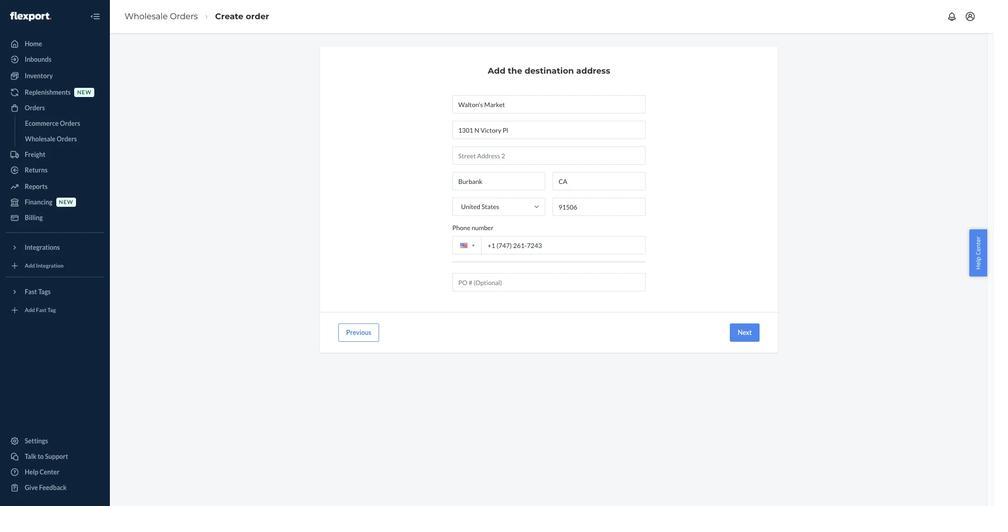 Task type: describe. For each thing, give the bounding box(es) containing it.
give feedback button
[[5, 481, 104, 496]]

settings
[[25, 438, 48, 445]]

to
[[38, 453, 44, 461]]

State text field
[[553, 172, 646, 191]]

Street Address 2 text field
[[453, 147, 646, 165]]

1 vertical spatial wholesale orders
[[25, 135, 77, 143]]

1 vertical spatial center
[[40, 469, 60, 477]]

returns
[[25, 166, 48, 174]]

inbounds
[[25, 55, 51, 63]]

PO # (Optional) text field
[[453, 274, 646, 292]]

add the destination address
[[488, 66, 611, 76]]

talk to support
[[25, 453, 68, 461]]

Street Address text field
[[453, 121, 646, 139]]

integrations button
[[5, 241, 104, 255]]

create
[[215, 11, 244, 21]]

replenishments
[[25, 88, 71, 96]]

1 vertical spatial fast
[[36, 307, 46, 314]]

support
[[45, 453, 68, 461]]

freight link
[[5, 148, 104, 162]]

states
[[482, 203, 500, 211]]

flexport logo image
[[10, 12, 51, 21]]

next button
[[731, 324, 760, 342]]

open account menu image
[[966, 11, 977, 22]]

orders down orders link
[[60, 120, 80, 127]]

home link
[[5, 37, 104, 51]]

returns link
[[5, 163, 104, 178]]

help center link
[[5, 466, 104, 480]]

wholesale inside 'breadcrumbs' navigation
[[125, 11, 168, 21]]

1 (702) 123-4567 telephone field
[[453, 236, 646, 255]]

add fast tag
[[25, 307, 56, 314]]

new for replenishments
[[77, 89, 92, 96]]

ecommerce orders
[[25, 120, 80, 127]]

new for financing
[[59, 199, 73, 206]]

freight
[[25, 151, 45, 159]]

help inside help center button
[[975, 257, 983, 270]]

orders down ecommerce orders link at the top of the page
[[57, 135, 77, 143]]

previous button
[[339, 324, 379, 342]]

breadcrumbs navigation
[[117, 3, 277, 30]]

talk to support button
[[5, 450, 104, 465]]

home
[[25, 40, 42, 48]]

Company name text field
[[453, 95, 646, 114]]

united states
[[461, 203, 500, 211]]

center inside button
[[975, 237, 983, 256]]

ecommerce
[[25, 120, 59, 127]]

add for add fast tag
[[25, 307, 35, 314]]

previous
[[346, 329, 372, 337]]

add for add integration
[[25, 263, 35, 270]]

help center button
[[970, 230, 988, 277]]

order
[[246, 11, 269, 21]]

inventory link
[[5, 69, 104, 83]]

ZIP Code text field
[[553, 198, 646, 216]]

the
[[508, 66, 523, 76]]

0 vertical spatial wholesale orders link
[[125, 11, 198, 21]]

destination
[[525, 66, 574, 76]]

1 vertical spatial wholesale orders link
[[20, 132, 104, 147]]

add fast tag link
[[5, 303, 104, 318]]

integrations
[[25, 244, 60, 252]]

add for add the destination address
[[488, 66, 506, 76]]



Task type: locate. For each thing, give the bounding box(es) containing it.
fast inside dropdown button
[[25, 288, 37, 296]]

wholesale orders
[[125, 11, 198, 21], [25, 135, 77, 143]]

fast left the tag
[[36, 307, 46, 314]]

0 vertical spatial wholesale
[[125, 11, 168, 21]]

1 horizontal spatial new
[[77, 89, 92, 96]]

give feedback
[[25, 484, 67, 492]]

1 horizontal spatial help center
[[975, 237, 983, 270]]

fast
[[25, 288, 37, 296], [36, 307, 46, 314]]

0 vertical spatial new
[[77, 89, 92, 96]]

fast tags
[[25, 288, 51, 296]]

1 vertical spatial add
[[25, 263, 35, 270]]

1 vertical spatial new
[[59, 199, 73, 206]]

orders up ecommerce
[[25, 104, 45, 112]]

help center inside help center button
[[975, 237, 983, 270]]

0 vertical spatial fast
[[25, 288, 37, 296]]

new
[[77, 89, 92, 96], [59, 199, 73, 206]]

0 horizontal spatial wholesale orders link
[[20, 132, 104, 147]]

new up orders link
[[77, 89, 92, 96]]

reports link
[[5, 180, 104, 194]]

wholesale orders inside 'breadcrumbs' navigation
[[125, 11, 198, 21]]

united
[[461, 203, 481, 211]]

0 vertical spatial add
[[488, 66, 506, 76]]

wholesale
[[125, 11, 168, 21], [25, 135, 55, 143]]

1 horizontal spatial wholesale orders link
[[125, 11, 198, 21]]

new down reports link
[[59, 199, 73, 206]]

1 horizontal spatial wholesale orders
[[125, 11, 198, 21]]

0 horizontal spatial wholesale
[[25, 135, 55, 143]]

1 vertical spatial help center
[[25, 469, 60, 477]]

help center
[[975, 237, 983, 270], [25, 469, 60, 477]]

ecommerce orders link
[[20, 116, 104, 131]]

add
[[488, 66, 506, 76], [25, 263, 35, 270], [25, 307, 35, 314]]

0 horizontal spatial help
[[25, 469, 38, 477]]

phone number
[[453, 224, 494, 232]]

settings link
[[5, 434, 104, 449]]

add integration link
[[5, 259, 104, 274]]

add left 'the'
[[488, 66, 506, 76]]

help center inside help center link
[[25, 469, 60, 477]]

feedback
[[39, 484, 67, 492]]

inbounds link
[[5, 52, 104, 67]]

create order
[[215, 11, 269, 21]]

0 horizontal spatial help center
[[25, 469, 60, 477]]

tag
[[48, 307, 56, 314]]

billing link
[[5, 211, 104, 225]]

fast tags button
[[5, 285, 104, 300]]

united states: + 1 image
[[472, 245, 475, 247]]

add integration
[[25, 263, 64, 270]]

close navigation image
[[90, 11, 101, 22]]

orders
[[170, 11, 198, 21], [25, 104, 45, 112], [60, 120, 80, 127], [57, 135, 77, 143]]

0 vertical spatial help center
[[975, 237, 983, 270]]

add down "fast tags"
[[25, 307, 35, 314]]

1 horizontal spatial wholesale
[[125, 11, 168, 21]]

talk
[[25, 453, 36, 461]]

integration
[[36, 263, 64, 270]]

0 vertical spatial wholesale orders
[[125, 11, 198, 21]]

0 vertical spatial center
[[975, 237, 983, 256]]

wholesale orders link
[[125, 11, 198, 21], [20, 132, 104, 147]]

1 vertical spatial help
[[25, 469, 38, 477]]

0 horizontal spatial wholesale orders
[[25, 135, 77, 143]]

add inside "link"
[[25, 263, 35, 270]]

reports
[[25, 183, 48, 191]]

add left integration
[[25, 263, 35, 270]]

orders inside 'breadcrumbs' navigation
[[170, 11, 198, 21]]

phone
[[453, 224, 471, 232]]

1 horizontal spatial center
[[975, 237, 983, 256]]

financing
[[25, 198, 53, 206]]

2 vertical spatial add
[[25, 307, 35, 314]]

1 vertical spatial wholesale
[[25, 135, 55, 143]]

open notifications image
[[947, 11, 958, 22]]

1 horizontal spatial help
[[975, 257, 983, 270]]

orders left create
[[170, 11, 198, 21]]

0 horizontal spatial new
[[59, 199, 73, 206]]

next
[[738, 329, 752, 337]]

billing
[[25, 214, 43, 222]]

inventory
[[25, 72, 53, 80]]

0 horizontal spatial center
[[40, 469, 60, 477]]

help
[[975, 257, 983, 270], [25, 469, 38, 477]]

tags
[[38, 288, 51, 296]]

City text field
[[453, 172, 546, 191]]

0 vertical spatial help
[[975, 257, 983, 270]]

center
[[975, 237, 983, 256], [40, 469, 60, 477]]

give
[[25, 484, 38, 492]]

help inside help center link
[[25, 469, 38, 477]]

number
[[472, 224, 494, 232]]

address
[[577, 66, 611, 76]]

create order link
[[215, 11, 269, 21]]

orders link
[[5, 101, 104, 115]]

fast left tags
[[25, 288, 37, 296]]



Task type: vqa. For each thing, say whether or not it's contained in the screenshot.
the bottommost Copy Image
no



